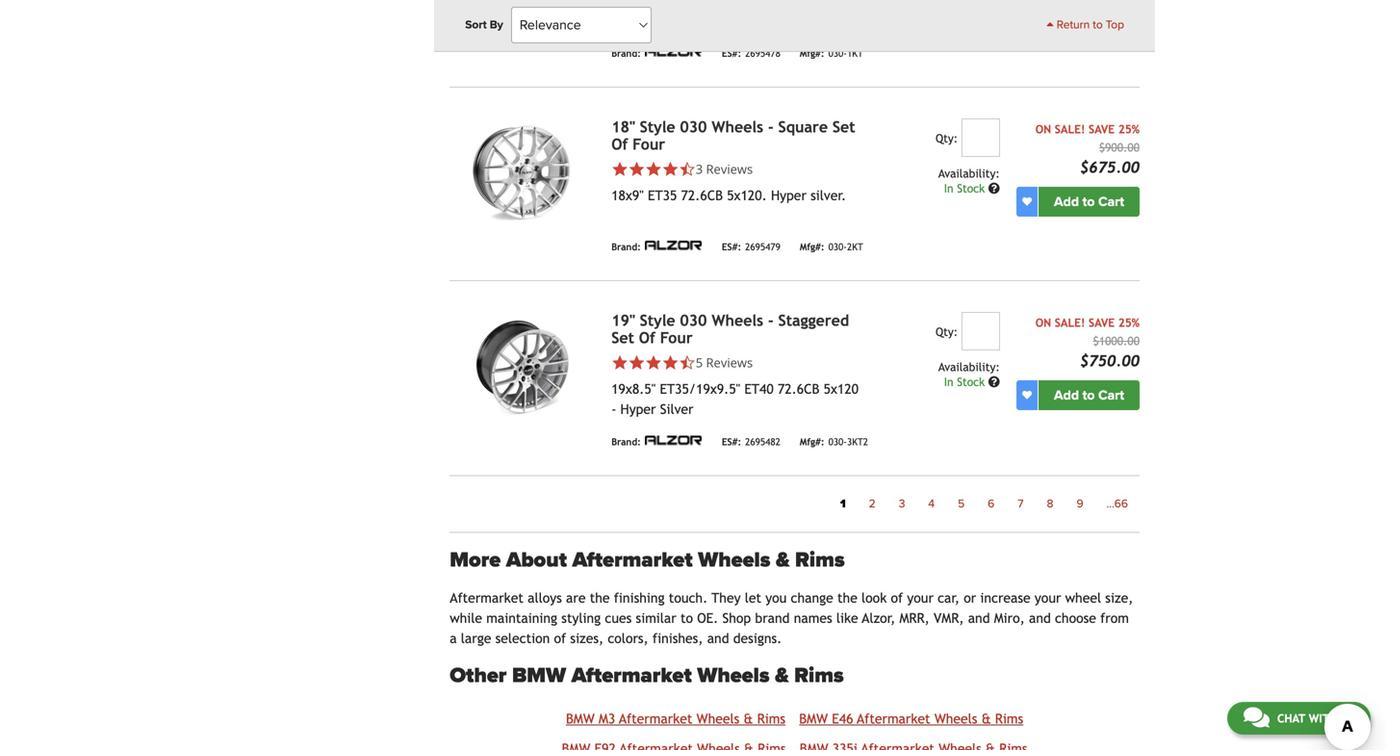 Task type: vqa. For each thing, say whether or not it's contained in the screenshot.
Grease to the middle
no



Task type: locate. For each thing, give the bounding box(es) containing it.
3 alzor - corporate logo image from the top
[[645, 435, 703, 445]]

3 for 3
[[899, 497, 906, 511]]

wheels
[[712, 118, 764, 136], [712, 311, 764, 329], [698, 547, 771, 573], [697, 663, 770, 689], [697, 711, 740, 726], [935, 711, 978, 726]]

030- right 2695478
[[829, 48, 847, 59]]

aftermarket for about
[[573, 547, 693, 573]]

72.6cb
[[681, 188, 723, 203], [778, 381, 820, 397]]

0 vertical spatial es#:
[[722, 48, 742, 59]]

touch.
[[669, 590, 708, 606]]

four up half star icon on the top
[[660, 329, 693, 346]]

other
[[450, 663, 507, 689]]

1 link
[[829, 491, 858, 516]]

sale! inside the on sale!                         save 25% $900.00 $675.00
[[1055, 122, 1086, 136]]

9
[[1077, 497, 1084, 511]]

question circle image
[[989, 182, 1000, 194]]

2 alzor - corporate logo image from the top
[[645, 240, 703, 250]]

1 stock from the top
[[957, 181, 985, 195]]

the right are
[[590, 590, 610, 606]]

aftermarket up while at the left bottom of page
[[450, 590, 524, 606]]

1 horizontal spatial of
[[891, 590, 903, 606]]

1 vertical spatial brand:
[[612, 241, 641, 252]]

es#2695479 - 030-2kt - 18" style 030 wheels - square set of four - 18x9" et35 72.6cb 5x120. hyper silver. - alzor - bmw mini image
[[450, 118, 596, 228]]

0 horizontal spatial hyper
[[621, 401, 656, 417]]

brand: down 19x8.5"
[[612, 436, 641, 447]]

brand:
[[612, 48, 641, 59], [612, 241, 641, 252], [612, 436, 641, 447]]

set
[[833, 118, 856, 136], [612, 329, 634, 346]]

add for $675.00
[[1054, 193, 1079, 210]]

availability: for $750.00
[[939, 360, 1000, 373]]

brand: down the 18x9"
[[612, 241, 641, 252]]

aftermarket inside aftermarket alloys are the finishing touch. they let you change the look of your car, or increase your wheel size, while maintaining styling cues similar to oe. shop brand names like alzor, mrr, vmr, and miro, and choose from a large selection of sizes, colors, finishes, and designs.
[[450, 590, 524, 606]]

of left sizes,
[[554, 631, 566, 646]]

3 reviews
[[696, 160, 753, 177]]

19x8.5"
[[612, 381, 656, 397]]

of up the 18x9"
[[612, 135, 628, 153]]

030- for staggered
[[829, 436, 847, 447]]

alzor - corporate logo image
[[645, 46, 703, 57], [645, 240, 703, 250], [645, 435, 703, 445]]

2 save from the top
[[1089, 316, 1115, 329]]

sale! up $675.00
[[1055, 122, 1086, 136]]

wheels for 18" style 030 wheels - square set of four
[[712, 118, 764, 136]]

2 availability: from the top
[[939, 360, 1000, 373]]

2 in from the top
[[944, 375, 954, 388]]

2 vertical spatial es#:
[[722, 436, 742, 447]]

1 vertical spatial alzor - corporate logo image
[[645, 240, 703, 250]]

vmr,
[[934, 611, 964, 626]]

0 vertical spatial qty:
[[936, 131, 958, 145]]

25% up $1000.00
[[1119, 316, 1140, 329]]

hyper inside the 19x8.5" et35/19x9.5" et40 72.6cb 5x120 - hyper silver
[[621, 401, 656, 417]]

hyper
[[771, 188, 807, 203], [621, 401, 656, 417]]

2 horizontal spatial and
[[1029, 611, 1051, 626]]

1 vertical spatial sale!
[[1055, 316, 1086, 329]]

return
[[1057, 18, 1090, 32]]

1 add to cart button from the top
[[1039, 187, 1140, 216]]

mfg#: left 3kt2
[[800, 436, 825, 447]]

0 vertical spatial 030-
[[829, 48, 847, 59]]

stock for $675.00
[[957, 181, 985, 195]]

rims for other bmw aftermarket wheels & rims
[[795, 663, 844, 689]]

2 add from the top
[[1054, 387, 1079, 403]]

save up $1000.00
[[1089, 316, 1115, 329]]

3
[[696, 160, 703, 177], [899, 497, 906, 511]]

more
[[450, 547, 501, 573]]

es#:
[[722, 48, 742, 59], [722, 241, 742, 252], [722, 436, 742, 447]]

- left square
[[768, 118, 774, 136]]

es#2695482 - 030-3kt2 - 19" style 030 wheels - staggered set of four - 19x8.5" et35/19x9.5" et40 72.6cb 5x120 - hyper silver - alzor - bmw image
[[450, 312, 596, 422]]

1 add to cart from the top
[[1054, 193, 1125, 210]]

and right "miro,"
[[1029, 611, 1051, 626]]

0 vertical spatial cart
[[1099, 193, 1125, 210]]

names
[[794, 611, 833, 626]]

0 vertical spatial mfg#:
[[800, 48, 825, 59]]

add to cart button
[[1039, 187, 1140, 216], [1039, 380, 1140, 410]]

2 in stock from the top
[[944, 375, 989, 388]]

1 vertical spatial 5
[[958, 497, 965, 511]]

brand: for 19"
[[612, 436, 641, 447]]

add right add to wish list image
[[1054, 193, 1079, 210]]

mfg#: left 2kt
[[800, 241, 825, 252]]

2 vertical spatial -
[[612, 401, 617, 417]]

availability:
[[939, 166, 1000, 180], [939, 360, 1000, 373]]

030 inside 18" style 030 wheels - square set of four
[[680, 118, 707, 136]]

add to wish list image
[[1023, 197, 1032, 206]]

0 vertical spatial stock
[[957, 181, 985, 195]]

1 vertical spatial style
[[640, 311, 676, 329]]

to inside aftermarket alloys are the finishing touch. they let you change the look of your car, or increase your wheel size, while maintaining styling cues similar to oe. shop brand names like alzor, mrr, vmr, and miro, and choose from a large selection of sizes, colors, finishes, and designs.
[[681, 611, 693, 626]]

to down touch.
[[681, 611, 693, 626]]

aftermarket right the e46
[[857, 711, 931, 726]]

0 horizontal spatial set
[[612, 329, 634, 346]]

0 vertical spatial reviews
[[706, 160, 753, 177]]

5 inside paginated product list navigation navigation
[[958, 497, 965, 511]]

alzor - corporate logo image for 18"
[[645, 240, 703, 250]]

set inside the 19" style 030 wheels - staggered set of four
[[612, 329, 634, 346]]

1 vertical spatial set
[[612, 329, 634, 346]]

1 5 reviews link from the left
[[612, 354, 860, 371]]

0 horizontal spatial 3
[[696, 160, 703, 177]]

-
[[768, 118, 774, 136], [768, 311, 774, 329], [612, 401, 617, 417]]

2 vertical spatial mfg#:
[[800, 436, 825, 447]]

72.6cb down half star image
[[681, 188, 723, 203]]

0 vertical spatial add
[[1054, 193, 1079, 210]]

style inside 18" style 030 wheels - square set of four
[[640, 118, 676, 136]]

8 link
[[1036, 491, 1065, 516]]

sale! inside on sale!                         save 25% $1000.00 $750.00
[[1055, 316, 1086, 329]]

030 up half star image
[[680, 118, 707, 136]]

1 vertical spatial mfg#:
[[800, 241, 825, 252]]

72.6cb right et40
[[778, 381, 820, 397]]

star image
[[662, 161, 679, 177], [612, 354, 628, 371], [628, 354, 645, 371], [645, 354, 662, 371]]

$1000.00
[[1093, 334, 1140, 347]]

25% up $900.00
[[1119, 122, 1140, 136]]

3 up 18x9" et35 72.6cb 5x120. hyper silver.
[[696, 160, 703, 177]]

es#: left 2695479
[[722, 241, 742, 252]]

style right 18"
[[640, 118, 676, 136]]

on inside on sale!                         save 25% $1000.00 $750.00
[[1036, 316, 1052, 329]]

1 vertical spatial qty:
[[936, 325, 958, 338]]

5x120
[[824, 381, 859, 397]]

sale! for $750.00
[[1055, 316, 1086, 329]]

reviews down 19" style 030 wheels - staggered set of four link
[[706, 354, 753, 371]]

mfg#: left 1kt
[[800, 48, 825, 59]]

set for 18" style 030 wheels - square set of four
[[833, 118, 856, 136]]

a
[[450, 631, 457, 646]]

and down the "oe."
[[707, 631, 729, 646]]

wheels inside the 19" style 030 wheels - staggered set of four
[[712, 311, 764, 329]]

5 reviews
[[696, 354, 753, 371]]

star image
[[612, 161, 628, 177], [628, 161, 645, 177], [645, 161, 662, 177], [662, 354, 679, 371]]

…66
[[1107, 497, 1129, 511]]

3 mfg#: from the top
[[800, 436, 825, 447]]

0 vertical spatial 5
[[696, 354, 703, 371]]

add to cart down $675.00
[[1054, 193, 1125, 210]]

2695479
[[745, 241, 781, 252]]

1 horizontal spatial 72.6cb
[[778, 381, 820, 397]]

2 25% from the top
[[1119, 316, 1140, 329]]

add right add to wish list icon
[[1054, 387, 1079, 403]]

es#: left 2695482
[[722, 436, 742, 447]]

- inside 18" style 030 wheels - square set of four
[[768, 118, 774, 136]]

0 vertical spatial sale!
[[1055, 122, 1086, 136]]

0 vertical spatial -
[[768, 118, 774, 136]]

add to cart for $675.00
[[1054, 193, 1125, 210]]

alzor - corporate logo image down et35
[[645, 240, 703, 250]]

to down $675.00
[[1083, 193, 1095, 210]]

2 qty: from the top
[[936, 325, 958, 338]]

paginated product list navigation navigation
[[450, 491, 1140, 516]]

- left staggered
[[768, 311, 774, 329]]

1 030 from the top
[[680, 118, 707, 136]]

0 horizontal spatial 72.6cb
[[681, 188, 723, 203]]

and
[[968, 611, 990, 626], [1029, 611, 1051, 626], [707, 631, 729, 646]]

in stock
[[944, 181, 989, 195], [944, 375, 989, 388]]

1 in stock from the top
[[944, 181, 989, 195]]

0 vertical spatial 3
[[696, 160, 703, 177]]

7
[[1018, 497, 1024, 511]]

3 brand: from the top
[[612, 436, 641, 447]]

wheels for 19" style 030 wheels - staggered set of four
[[712, 311, 764, 329]]

save inside the on sale!                         save 25% $900.00 $675.00
[[1089, 122, 1115, 136]]

1 vertical spatial in stock
[[944, 375, 989, 388]]

0 vertical spatial style
[[640, 118, 676, 136]]

2 style from the top
[[640, 311, 676, 329]]

designs.
[[733, 631, 782, 646]]

1 25% from the top
[[1119, 122, 1140, 136]]

let
[[745, 590, 762, 606]]

…66 link
[[1095, 491, 1140, 516]]

0 vertical spatial add to cart button
[[1039, 187, 1140, 216]]

1 horizontal spatial 5
[[958, 497, 965, 511]]

1 in from the top
[[944, 181, 954, 195]]

set for 19" style 030 wheels - staggered set of four
[[612, 329, 634, 346]]

2 vertical spatial 030-
[[829, 436, 847, 447]]

and down or
[[968, 611, 990, 626]]

1 brand: from the top
[[612, 48, 641, 59]]

25% inside the on sale!                         save 25% $900.00 $675.00
[[1119, 122, 1140, 136]]

sale! up the $750.00
[[1055, 316, 1086, 329]]

2
[[869, 497, 876, 511]]

0 vertical spatial add to cart
[[1054, 193, 1125, 210]]

aftermarket up finishing
[[573, 547, 693, 573]]

0 vertical spatial availability:
[[939, 166, 1000, 180]]

2 brand: from the top
[[612, 241, 641, 252]]

four
[[633, 135, 665, 153], [660, 329, 693, 346]]

bmw for bmw e46 aftermarket wheels & rims
[[799, 711, 828, 726]]

030 inside the 19" style 030 wheels - staggered set of four
[[680, 311, 707, 329]]

030 for 18"
[[680, 118, 707, 136]]

on inside the on sale!                         save 25% $900.00 $675.00
[[1036, 122, 1052, 136]]

2 vertical spatial alzor - corporate logo image
[[645, 435, 703, 445]]

2 vertical spatial brand:
[[612, 436, 641, 447]]

of right look
[[891, 590, 903, 606]]

&
[[776, 547, 790, 573], [775, 663, 789, 689], [744, 711, 753, 726], [982, 711, 991, 726]]

0 vertical spatial on
[[1036, 122, 1052, 136]]

aftermarket down colors,
[[572, 663, 692, 689]]

finishes,
[[653, 631, 703, 646]]

of inside the 19" style 030 wheels - staggered set of four
[[639, 329, 656, 346]]

1 vertical spatial 25%
[[1119, 316, 1140, 329]]

0 vertical spatial four
[[633, 135, 665, 153]]

1 save from the top
[[1089, 122, 1115, 136]]

3 es#: from the top
[[722, 436, 742, 447]]

0 vertical spatial 72.6cb
[[681, 188, 723, 203]]

0 vertical spatial in
[[944, 181, 954, 195]]

0 horizontal spatial the
[[590, 590, 610, 606]]

0 vertical spatial of
[[612, 135, 628, 153]]

1 vertical spatial add to cart button
[[1039, 380, 1140, 410]]

- for staggered
[[768, 311, 774, 329]]

0 vertical spatial 030
[[680, 118, 707, 136]]

030- down the 5x120
[[829, 436, 847, 447]]

of for 19"
[[639, 329, 656, 346]]

availability: up question circle icon
[[939, 166, 1000, 180]]

3 link
[[888, 491, 917, 516]]

stock left question circle icon
[[957, 181, 985, 195]]

rims
[[795, 547, 845, 573], [795, 663, 844, 689], [757, 711, 786, 726], [995, 711, 1024, 726]]

save up $900.00
[[1089, 122, 1115, 136]]

save for $750.00
[[1089, 316, 1115, 329]]

four inside 18" style 030 wheels - square set of four
[[633, 135, 665, 153]]

2 stock from the top
[[957, 375, 985, 388]]

1 vertical spatial 030
[[680, 311, 707, 329]]

1 vertical spatial in
[[944, 375, 954, 388]]

availability: up question circle image
[[939, 360, 1000, 373]]

1 vertical spatial -
[[768, 311, 774, 329]]

hyper left silver.
[[771, 188, 807, 203]]

1 vertical spatial hyper
[[621, 401, 656, 417]]

25% inside on sale!                         save 25% $1000.00 $750.00
[[1119, 316, 1140, 329]]

style right '19"'
[[640, 311, 676, 329]]

bmw left m3
[[566, 711, 595, 726]]

1 horizontal spatial set
[[833, 118, 856, 136]]

1 vertical spatial 3
[[899, 497, 906, 511]]

7 link
[[1007, 491, 1036, 516]]

1 availability: from the top
[[939, 166, 1000, 180]]

2 030- from the top
[[829, 241, 847, 252]]

5 up et35/19x9.5"
[[696, 354, 703, 371]]

aftermarket alloys are the finishing touch. they let you change the look of your car, or increase your wheel size, while maintaining styling cues similar to oe. shop brand names like alzor, mrr, vmr, and miro, and choose from a large selection of sizes, colors, finishes, and designs.
[[450, 590, 1134, 646]]

1 vertical spatial of
[[639, 329, 656, 346]]

1 3 reviews link from the left
[[612, 160, 860, 177]]

1 cart from the top
[[1099, 193, 1125, 210]]

1 horizontal spatial of
[[639, 329, 656, 346]]

5x120.
[[727, 188, 767, 203]]

1 es#: from the top
[[722, 48, 742, 59]]

1 sale! from the top
[[1055, 122, 1086, 136]]

qty:
[[936, 131, 958, 145], [936, 325, 958, 338]]

1 vertical spatial of
[[554, 631, 566, 646]]

of inside 18" style 030 wheels - square set of four
[[612, 135, 628, 153]]

cart down $675.00
[[1099, 193, 1125, 210]]

1 vertical spatial save
[[1089, 316, 1115, 329]]

add to cart button down the $750.00
[[1039, 380, 1140, 410]]

2 add to cart from the top
[[1054, 387, 1125, 403]]

four up et35
[[633, 135, 665, 153]]

0 vertical spatial 25%
[[1119, 122, 1140, 136]]

0 horizontal spatial and
[[707, 631, 729, 646]]

four for 18"
[[633, 135, 665, 153]]

5 reviews link
[[612, 354, 860, 371], [696, 354, 753, 371]]

wheel
[[1066, 590, 1102, 606]]

1 vertical spatial 030-
[[829, 241, 847, 252]]

5
[[696, 354, 703, 371], [958, 497, 965, 511]]

3 030- from the top
[[829, 436, 847, 447]]

0 vertical spatial of
[[891, 590, 903, 606]]

030 up half star icon on the top
[[680, 311, 707, 329]]

your up choose
[[1035, 590, 1062, 606]]

sale! for $675.00
[[1055, 122, 1086, 136]]

in left question circle image
[[944, 375, 954, 388]]

alzor - corporate logo image left the 'es#: 2695478'
[[645, 46, 703, 57]]

bmw left the e46
[[799, 711, 828, 726]]

$675.00
[[1080, 158, 1140, 176]]

1 vertical spatial four
[[660, 329, 693, 346]]

1 horizontal spatial the
[[838, 590, 858, 606]]

availability: for $675.00
[[939, 166, 1000, 180]]

in
[[944, 181, 954, 195], [944, 375, 954, 388]]

add to cart button down $675.00
[[1039, 187, 1140, 216]]

chat with us link
[[1228, 702, 1371, 735]]

maintaining
[[487, 611, 558, 626]]

alzor - corporate logo image down the silver
[[645, 435, 703, 445]]

brand: for 18"
[[612, 241, 641, 252]]

0 horizontal spatial 5
[[696, 354, 703, 371]]

1 horizontal spatial 3
[[899, 497, 906, 511]]

e46
[[832, 711, 854, 726]]

1 alzor - corporate logo image from the top
[[645, 46, 703, 57]]

four inside the 19" style 030 wheels - staggered set of four
[[660, 329, 693, 346]]

1 on from the top
[[1036, 122, 1052, 136]]

0 vertical spatial in stock
[[944, 181, 989, 195]]

on for $750.00
[[1036, 316, 1052, 329]]

add to cart down the $750.00
[[1054, 387, 1125, 403]]

& for bmw m3 aftermarket wheels & rims
[[744, 711, 753, 726]]

in stock for $675.00
[[944, 181, 989, 195]]

1 vertical spatial es#:
[[722, 241, 742, 252]]

0 horizontal spatial your
[[907, 590, 934, 606]]

1 vertical spatial add
[[1054, 387, 1079, 403]]

set inside 18" style 030 wheels - square set of four
[[833, 118, 856, 136]]

add to cart button for $675.00
[[1039, 187, 1140, 216]]

3 for 3 reviews
[[696, 160, 703, 177]]

0 horizontal spatial of
[[554, 631, 566, 646]]

1 qty: from the top
[[936, 131, 958, 145]]

25% for $750.00
[[1119, 316, 1140, 329]]

es#: left 2695478
[[722, 48, 742, 59]]

on
[[1036, 122, 1052, 136], [1036, 316, 1052, 329]]

add to cart
[[1054, 193, 1125, 210], [1054, 387, 1125, 403]]

1 vertical spatial stock
[[957, 375, 985, 388]]

stock left question circle image
[[957, 375, 985, 388]]

oe.
[[697, 611, 719, 626]]

set up 19x8.5"
[[612, 329, 634, 346]]

3 inside 3 "link"
[[899, 497, 906, 511]]

aftermarket down the other bmw aftermarket wheels & rims
[[619, 711, 693, 726]]

like
[[837, 611, 859, 626]]

mfg#: 030-1kt
[[800, 48, 864, 59]]

the up like
[[838, 590, 858, 606]]

0 vertical spatial brand:
[[612, 48, 641, 59]]

they
[[712, 590, 741, 606]]

- inside the 19" style 030 wheels - staggered set of four
[[768, 311, 774, 329]]

2 on from the top
[[1036, 316, 1052, 329]]

1 vertical spatial cart
[[1099, 387, 1125, 403]]

your up "mrr,"
[[907, 590, 934, 606]]

1 vertical spatial 72.6cb
[[778, 381, 820, 397]]

in stock for $750.00
[[944, 375, 989, 388]]

hyper down 19x8.5"
[[621, 401, 656, 417]]

stock
[[957, 181, 985, 195], [957, 375, 985, 388]]

cart down the $750.00
[[1099, 387, 1125, 403]]

0 vertical spatial save
[[1089, 122, 1115, 136]]

to down the $750.00
[[1083, 387, 1095, 403]]

2 reviews from the top
[[706, 354, 753, 371]]

0 vertical spatial alzor - corporate logo image
[[645, 46, 703, 57]]

cart
[[1099, 193, 1125, 210], [1099, 387, 1125, 403]]

save
[[1089, 122, 1115, 136], [1089, 316, 1115, 329]]

set right square
[[833, 118, 856, 136]]

shop
[[723, 611, 751, 626]]

19x8.5" et35/19x9.5" et40 72.6cb 5x120 - hyper silver
[[612, 381, 859, 417]]

of right '19"'
[[639, 329, 656, 346]]

save inside on sale!                         save 25% $1000.00 $750.00
[[1089, 316, 1115, 329]]

2 cart from the top
[[1099, 387, 1125, 403]]

2 030 from the top
[[680, 311, 707, 329]]

1 vertical spatial add to cart
[[1054, 387, 1125, 403]]

qty: for 19" style 030 wheels - staggered set of four
[[936, 325, 958, 338]]

030
[[680, 118, 707, 136], [680, 311, 707, 329]]

brand: up 18"
[[612, 48, 641, 59]]

style inside the 19" style 030 wheels - staggered set of four
[[640, 311, 676, 329]]

5 right '4'
[[958, 497, 965, 511]]

1 style from the top
[[640, 118, 676, 136]]

colors,
[[608, 631, 649, 646]]

1 vertical spatial reviews
[[706, 354, 753, 371]]

in left question circle icon
[[944, 181, 954, 195]]

of
[[612, 135, 628, 153], [639, 329, 656, 346]]

- down 19x8.5"
[[612, 401, 617, 417]]

mfg#: for square
[[800, 241, 825, 252]]

2 sale! from the top
[[1055, 316, 1086, 329]]

1 reviews from the top
[[706, 160, 753, 177]]

3 left '4'
[[899, 497, 906, 511]]

None number field
[[962, 118, 1000, 157], [962, 312, 1000, 350], [962, 118, 1000, 157], [962, 312, 1000, 350]]

72.6cb inside the 19x8.5" et35/19x9.5" et40 72.6cb 5x120 - hyper silver
[[778, 381, 820, 397]]

2 es#: from the top
[[722, 241, 742, 252]]

2 add to cart button from the top
[[1039, 380, 1140, 410]]

030- down silver.
[[829, 241, 847, 252]]

0 vertical spatial set
[[833, 118, 856, 136]]

miro,
[[994, 611, 1025, 626]]

1 horizontal spatial your
[[1035, 590, 1062, 606]]

1 vertical spatial on
[[1036, 316, 1052, 329]]

wheels inside 18" style 030 wheels - square set of four
[[712, 118, 764, 136]]

0 vertical spatial hyper
[[771, 188, 807, 203]]

0 horizontal spatial of
[[612, 135, 628, 153]]

sale!
[[1055, 122, 1086, 136], [1055, 316, 1086, 329]]

1 vertical spatial availability:
[[939, 360, 1000, 373]]

1
[[840, 497, 846, 511]]

2 mfg#: from the top
[[800, 241, 825, 252]]

reviews up 18x9" et35 72.6cb 5x120. hyper silver.
[[706, 160, 753, 177]]

1 add from the top
[[1054, 193, 1079, 210]]



Task type: describe. For each thing, give the bounding box(es) containing it.
cart for $675.00
[[1099, 193, 1125, 210]]

half star image
[[679, 161, 696, 177]]

18x9" et35 72.6cb 5x120. hyper silver.
[[612, 188, 847, 203]]

wheels for bmw m3 aftermarket wheels & rims
[[697, 711, 740, 726]]

on sale!                         save 25% $900.00 $675.00
[[1036, 122, 1140, 176]]

rims for bmw m3 aftermarket wheels & rims
[[757, 711, 786, 726]]

aftermarket for m3
[[619, 711, 693, 726]]

5 for 5 reviews
[[696, 354, 703, 371]]

wheels for other bmw aftermarket wheels & rims
[[697, 663, 770, 689]]

free shipping
[[1070, 3, 1140, 16]]

rims for more about aftermarket wheels & rims
[[795, 547, 845, 573]]

2695478
[[745, 48, 781, 59]]

4 link
[[917, 491, 947, 516]]

et40
[[745, 381, 774, 397]]

18" style 030 wheels - square set of four
[[612, 118, 856, 153]]

25% for $675.00
[[1119, 122, 1140, 136]]

save for $675.00
[[1089, 122, 1115, 136]]

silver
[[660, 401, 694, 417]]

2 link
[[858, 491, 888, 516]]

in for 19" style 030 wheels - staggered set of four
[[944, 375, 954, 388]]

styling
[[562, 611, 601, 626]]

& for other bmw aftermarket wheels & rims
[[775, 663, 789, 689]]

2 the from the left
[[838, 590, 858, 606]]

return to top link
[[1047, 16, 1125, 34]]

2 5 reviews link from the left
[[696, 354, 753, 371]]

add to cart for $750.00
[[1054, 387, 1125, 403]]

mfg#: for staggered
[[800, 436, 825, 447]]

bmw for bmw m3 aftermarket wheels & rims
[[566, 711, 595, 726]]

rims for bmw e46 aftermarket wheels & rims
[[995, 711, 1024, 726]]

19" style 030 wheels - staggered set of four
[[612, 311, 849, 346]]

add for $750.00
[[1054, 387, 1079, 403]]

large
[[461, 631, 491, 646]]

wheels for more about aftermarket wheels & rims
[[698, 547, 771, 573]]

square
[[779, 118, 828, 136]]

finishing
[[614, 590, 665, 606]]

from
[[1101, 611, 1129, 626]]

9 link
[[1065, 491, 1095, 516]]

add to wish list image
[[1023, 390, 1032, 400]]

18"
[[612, 118, 635, 136]]

030- for square
[[829, 241, 847, 252]]

by
[[490, 18, 503, 32]]

es#: for staggered
[[722, 436, 742, 447]]

reviews for square
[[706, 160, 753, 177]]

half star image
[[679, 354, 696, 371]]

19" style 030 wheels - staggered set of four link
[[612, 311, 849, 346]]

1 your from the left
[[907, 590, 934, 606]]

free
[[1070, 3, 1093, 16]]

cart for $750.00
[[1099, 387, 1125, 403]]

are
[[566, 590, 586, 606]]

et35
[[648, 188, 677, 203]]

1 the from the left
[[590, 590, 610, 606]]

es#: 2695482
[[722, 436, 781, 447]]

aftermarket for bmw
[[572, 663, 692, 689]]

more about aftermarket wheels & rims
[[450, 547, 845, 573]]

brand
[[755, 611, 790, 626]]

car,
[[938, 590, 960, 606]]

mfg#: 030-2kt
[[800, 241, 864, 252]]

reviews for staggered
[[706, 354, 753, 371]]

stock for $750.00
[[957, 375, 985, 388]]

add to cart button for $750.00
[[1039, 380, 1140, 410]]

es#: for square
[[722, 241, 742, 252]]

6 link
[[977, 491, 1007, 516]]

3kt2
[[847, 436, 869, 447]]

6
[[988, 497, 995, 511]]

- for square
[[768, 118, 774, 136]]

1 horizontal spatial hyper
[[771, 188, 807, 203]]

silver.
[[811, 188, 847, 203]]

4
[[929, 497, 935, 511]]

- inside the 19x8.5" et35/19x9.5" et40 72.6cb 5x120 - hyper silver
[[612, 401, 617, 417]]

$900.00
[[1100, 140, 1140, 154]]

qty: for 18" style 030 wheels - square set of four
[[936, 131, 958, 145]]

on sale!                         save 25% $1000.00 $750.00
[[1036, 316, 1140, 370]]

size,
[[1106, 590, 1134, 606]]

or
[[964, 590, 977, 606]]

$750.00
[[1080, 352, 1140, 370]]

wheels for bmw e46 aftermarket wheels & rims
[[935, 711, 978, 726]]

similar
[[636, 611, 677, 626]]

alzor - corporate logo image for 19"
[[645, 435, 703, 445]]

2kt
[[847, 241, 864, 252]]

et35/19x9.5"
[[660, 381, 741, 397]]

alzor,
[[862, 611, 896, 626]]

bmw e46 aftermarket wheels & rims link
[[799, 711, 1024, 726]]

other bmw aftermarket wheels & rims
[[450, 663, 844, 689]]

sort by
[[465, 18, 503, 32]]

selection
[[495, 631, 550, 646]]

chat
[[1278, 712, 1306, 725]]

1 mfg#: from the top
[[800, 48, 825, 59]]

choose
[[1055, 611, 1097, 626]]

question circle image
[[989, 376, 1000, 387]]

us
[[1341, 712, 1355, 725]]

m3
[[599, 711, 616, 726]]

mrr,
[[900, 611, 930, 626]]

look
[[862, 590, 887, 606]]

es#: 2695478
[[722, 48, 781, 59]]

comments image
[[1244, 706, 1270, 729]]

aftermarket for e46
[[857, 711, 931, 726]]

of for 18"
[[612, 135, 628, 153]]

19"
[[612, 311, 635, 329]]

5 link
[[947, 491, 977, 516]]

18x9"
[[612, 188, 644, 203]]

& for bmw e46 aftermarket wheels & rims
[[982, 711, 991, 726]]

style for 19"
[[640, 311, 676, 329]]

5 for 5
[[958, 497, 965, 511]]

bmw m3 aftermarket wheels & rims link
[[566, 711, 786, 726]]

bmw e46 aftermarket wheels & rims
[[799, 711, 1024, 726]]

to down free shipping
[[1093, 18, 1103, 32]]

style for 18"
[[640, 118, 676, 136]]

four for 19"
[[660, 329, 693, 346]]

cues
[[605, 611, 632, 626]]

030 for 19"
[[680, 311, 707, 329]]

1 030- from the top
[[829, 48, 847, 59]]

on for $675.00
[[1036, 122, 1052, 136]]

8
[[1047, 497, 1054, 511]]

shipping
[[1097, 3, 1140, 16]]

bmw down selection
[[512, 663, 566, 689]]

1 horizontal spatial and
[[968, 611, 990, 626]]

18" style 030 wheels - square set of four link
[[612, 118, 856, 153]]

sizes,
[[570, 631, 604, 646]]

in for 18" style 030 wheels - square set of four
[[944, 181, 954, 195]]

& for more about aftermarket wheels & rims
[[776, 547, 790, 573]]

alloys
[[528, 590, 562, 606]]

bmw m3 aftermarket wheels & rims
[[566, 711, 786, 726]]

caret up image
[[1047, 18, 1054, 30]]

sort
[[465, 18, 487, 32]]

2 your from the left
[[1035, 590, 1062, 606]]

es#: 2695479
[[722, 241, 781, 252]]

chat with us
[[1278, 712, 1355, 725]]

with
[[1309, 712, 1338, 725]]

1kt
[[847, 48, 864, 59]]

change
[[791, 590, 834, 606]]

2 3 reviews link from the left
[[696, 160, 753, 177]]



